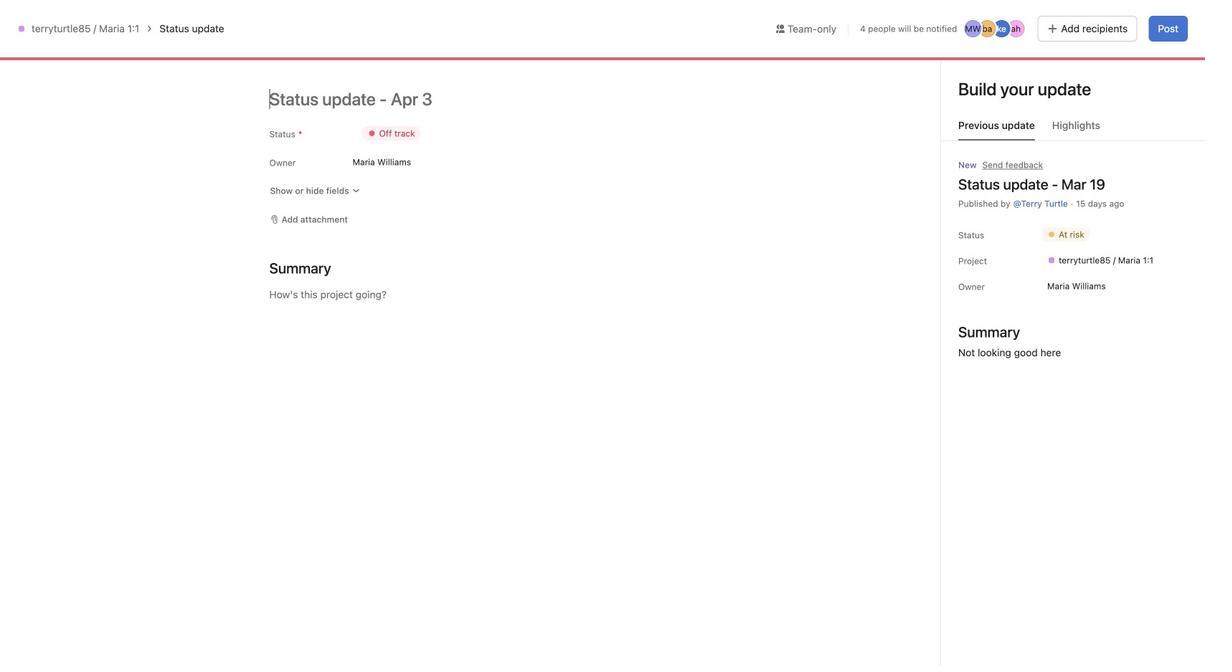 Task type: vqa. For each thing, say whether or not it's contained in the screenshot.
LIST ITEM to the top
no



Task type: locate. For each thing, give the bounding box(es) containing it.
creator for investors are demanding we finish the project soon!! cell
[[717, 441, 817, 468]]

creator for do you have any project updates? cell
[[717, 298, 817, 324]]

2 creator for remember to add discussion topics for the next meeting cell from the top
[[717, 585, 817, 611]]

creator for is there anything we should be doing differently? cell
[[717, 324, 817, 350]]

header important information tree grid
[[172, 441, 1194, 494]]

2 cell from the top
[[1016, 559, 1116, 585]]

None text field
[[267, 41, 424, 67]]

4 cell from the top
[[1016, 610, 1116, 637]]

topic type field for let's talk about ducks cell
[[631, 349, 717, 376]]

Section title text field
[[269, 258, 331, 278]]

2 topic type field for remember to add discussion topics for the next meeting cell from the top
[[631, 585, 717, 611]]

tab list
[[941, 118, 1205, 141]]

cell
[[1016, 533, 1116, 560], [1016, 559, 1116, 585], [1016, 585, 1116, 611], [1016, 610, 1116, 637], [1016, 636, 1116, 663]]

cell for creation date for move back to start! cell
[[1016, 533, 1116, 560]]

creation date for do you have any project updates? cell
[[816, 298, 917, 324]]

3 cell from the top
[[1016, 585, 1116, 611]]

creator for good cell
[[717, 246, 817, 273]]

creation date for remember to add discussion topics for the next meeting cell
[[816, 559, 917, 585], [816, 585, 917, 611]]

cell for creation date for remember to add discussion topics for the next meeting cell associated with 2nd topic type field for remember to add discussion topics for the next meeting cell from the bottom
[[1016, 559, 1116, 585]]

creation date for let's talk about ducks cell
[[816, 349, 917, 376]]

creator for new milestone cell
[[717, 194, 817, 221]]

1 cell from the top
[[1016, 533, 1116, 560]]

1 creator for remember to add discussion topics for the next meeting cell from the top
[[717, 559, 817, 585]]

creation date for remember to add discussion topics for the next meeting cell for second topic type field for remember to add discussion topics for the next meeting cell
[[816, 585, 917, 611]]

Title of update text field
[[269, 83, 700, 115]]

2 creation date for remember to add discussion topics for the next meeting cell from the top
[[816, 585, 917, 611]]

creator for remember to add discussion topics for the next meeting cell for second topic type field for remember to add discussion topics for the next meeting cell
[[717, 585, 817, 611]]

topic type field for if not already scheduled, set up a recurring 1:1 meeting in your calendar cell
[[631, 636, 717, 663]]

1 topic type field for remember to add discussion topics for the next meeting cell from the top
[[631, 559, 717, 585]]

row
[[172, 128, 1205, 154], [189, 154, 1177, 155], [172, 194, 1194, 221], [172, 246, 1194, 273], [172, 298, 1194, 324], [172, 324, 1194, 350], [172, 349, 1194, 376], [172, 375, 1194, 402], [172, 441, 1194, 468], [172, 467, 1194, 494], [172, 533, 1194, 560], [172, 559, 1194, 585], [172, 585, 1194, 611], [172, 636, 1194, 663], [172, 662, 1194, 666]]

learn more about how to run effective 1:1s cell
[[172, 662, 631, 666]]

creator for remember to add discussion topics for the next meeting cell
[[717, 559, 817, 585], [717, 585, 817, 611]]

topic type field for is there anything we should be doing differently? cell
[[631, 324, 717, 350]]

creation date for if not already scheduled, set up a recurring 1:1 meeting in your calendar cell
[[816, 636, 917, 663]]

Task name text field
[[226, 200, 301, 215]]

creator for remember to add discussion topics for the next meeting cell for 2nd topic type field for remember to add discussion topics for the next meeting cell from the bottom
[[717, 559, 817, 585]]

creation date for move back to start! cell
[[816, 533, 917, 560]]

5 cell from the top
[[1016, 636, 1116, 663]]

1 creation date for remember to add discussion topics for the next meeting cell from the top
[[816, 559, 917, 585]]

creator for if not already scheduled, set up a recurring 1:1 meeting in your calendar cell
[[717, 636, 817, 663]]

topic type field for remember to add discussion topics for the next meeting cell
[[631, 559, 717, 585], [631, 585, 717, 611]]

creator for move back to start! cell
[[717, 533, 817, 560]]



Task type: describe. For each thing, give the bounding box(es) containing it.
creation date for new milestone cell
[[816, 194, 917, 221]]

creation date for remember to add discussion topics for the next meeting cell for 2nd topic type field for remember to add discussion topics for the next meeting cell from the bottom
[[816, 559, 917, 585]]

cell for creation date for if not already scheduled, set up a recurring 1:1 meeting in your calendar cell
[[1016, 636, 1116, 663]]

creation date for good cell
[[816, 246, 917, 273]]

remove from starred image
[[451, 48, 462, 60]]

cell for second topic type field for remember to add discussion topics for the next meeting cell creation date for remember to add discussion topics for the next meeting cell
[[1016, 585, 1116, 611]]

creation date for investors are demanding we finish the project soon!! cell
[[816, 441, 917, 468]]

topic type field for move back to start! cell
[[631, 533, 717, 560]]

1 like. you liked this task image
[[271, 255, 279, 264]]

creator for let's talk about ducks cell
[[717, 349, 817, 376]]

header next meeting tree grid
[[172, 194, 1194, 402]]

topic type field for investors are demanding we finish the project soon!! cell
[[631, 441, 717, 468]]

creation date for is there anything we should be doing differently? cell
[[816, 324, 917, 350]]

new milestone cell
[[172, 194, 631, 221]]

topic type field for do you have any project updates? cell
[[631, 298, 717, 324]]

topic type field for new milestone cell
[[631, 194, 717, 221]]

good cell
[[172, 246, 631, 273]]

topic type field for good cell
[[631, 246, 717, 273]]

hide sidebar image
[[19, 11, 30, 23]]

header fyis tree grid
[[172, 533, 1194, 666]]



